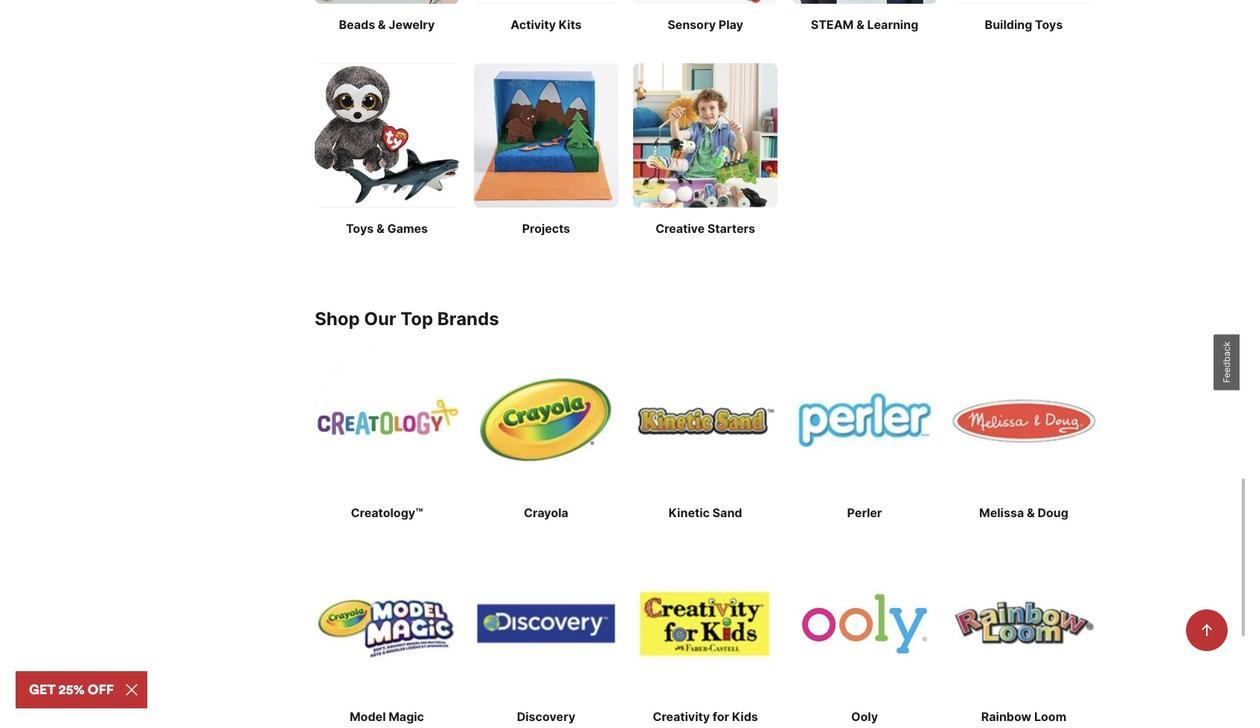 Task type: locate. For each thing, give the bounding box(es) containing it.
sensory
[[668, 17, 716, 32]]

kids
[[732, 709, 758, 724]]

kinetic sand
[[669, 505, 743, 520]]

steam & learning
[[811, 17, 919, 32]]

&
[[378, 17, 386, 32], [857, 17, 865, 32], [377, 221, 385, 236], [1027, 505, 1035, 520]]

rainbow loom link
[[952, 551, 1097, 724]]

building toys link
[[952, 0, 1097, 33]]

& down steam & learning "image" on the top of the page
[[857, 17, 865, 32]]

toys
[[1036, 17, 1063, 32], [346, 221, 374, 236]]

play
[[719, 17, 744, 32]]

sensory play image
[[634, 0, 778, 4]]

creativity for kids image
[[634, 551, 778, 696]]

kinetic
[[669, 505, 710, 520]]

rainbow
[[982, 709, 1032, 724]]

building toys
[[985, 17, 1063, 32]]

building
[[985, 17, 1033, 32]]

magic
[[389, 709, 424, 724]]

activity kits
[[511, 17, 582, 32]]

ooly image
[[793, 551, 937, 696]]

learning
[[868, 17, 919, 32]]

creative
[[656, 221, 705, 236]]

steam
[[811, 17, 854, 32]]

games
[[387, 221, 428, 236]]

shop
[[315, 308, 360, 330]]

& left games
[[377, 221, 385, 236]]

top
[[401, 308, 433, 330]]

ooly link
[[793, 551, 937, 724]]

toys & games
[[346, 221, 428, 236]]

& for toys
[[377, 221, 385, 236]]

discovery
[[517, 709, 576, 724]]

sensory play
[[668, 17, 744, 32]]

discovery image
[[474, 551, 619, 696]]

& left doug
[[1027, 505, 1035, 520]]

building toys image
[[952, 0, 1097, 4]]

model magic image
[[315, 551, 459, 696]]

creativity for kids link
[[634, 551, 778, 724]]

1 horizontal spatial toys
[[1036, 17, 1063, 32]]

toys & games link
[[315, 63, 459, 237]]

sensory play link
[[634, 0, 778, 33]]

& down beads & jewelry image
[[378, 17, 386, 32]]

toys & games image
[[315, 63, 459, 207]]

our
[[364, 308, 397, 330]]

toys down building toys image
[[1036, 17, 1063, 32]]

toys left games
[[346, 221, 374, 236]]

perler link
[[793, 347, 937, 522]]

0 horizontal spatial toys
[[346, 221, 374, 236]]



Task type: describe. For each thing, give the bounding box(es) containing it.
melissa & doug image
[[952, 347, 1097, 492]]

jewelry
[[389, 17, 435, 32]]

creative starters image
[[634, 63, 778, 207]]

brands
[[438, 308, 499, 330]]

rainbow loom image
[[952, 551, 1097, 696]]

melissa
[[980, 505, 1025, 520]]

creativity for kids
[[653, 709, 758, 724]]

kinetic sand link
[[634, 347, 778, 522]]

creativity
[[653, 709, 710, 724]]

beads & jewelry link
[[315, 0, 459, 33]]

beads
[[339, 17, 375, 32]]

model magic link
[[315, 551, 459, 724]]

projects image
[[474, 63, 619, 207]]

discovery link
[[474, 551, 619, 724]]

creative starters link
[[634, 63, 778, 237]]

kits
[[559, 17, 582, 32]]

melissa & doug
[[980, 505, 1069, 520]]

for
[[713, 709, 730, 724]]

perler
[[848, 505, 882, 520]]

activity
[[511, 17, 556, 32]]

ooly
[[852, 709, 879, 724]]

sand
[[713, 505, 743, 520]]

projects
[[522, 221, 571, 236]]

0 vertical spatial toys
[[1036, 17, 1063, 32]]

melissa & doug link
[[952, 347, 1097, 522]]

beads & jewelry image
[[315, 0, 459, 4]]

projects link
[[474, 63, 619, 237]]

creatology™ image
[[315, 347, 459, 492]]

kinetic sand image
[[634, 347, 778, 492]]

activity kits link
[[474, 0, 619, 33]]

model magic
[[350, 709, 424, 724]]

creatology™ link
[[315, 347, 459, 522]]

steam & learning image
[[793, 0, 937, 4]]

loom
[[1035, 709, 1067, 724]]

crayola image
[[474, 347, 619, 492]]

crayola link
[[474, 347, 619, 522]]

beads & jewelry
[[339, 17, 435, 32]]

steam & learning link
[[793, 0, 937, 33]]

creatology™
[[351, 505, 423, 520]]

model
[[350, 709, 386, 724]]

activity kits image
[[474, 0, 619, 4]]

perler image
[[793, 347, 937, 492]]

& for melissa
[[1027, 505, 1035, 520]]

rainbow loom
[[982, 709, 1067, 724]]

crayola
[[524, 505, 569, 520]]

& for beads
[[378, 17, 386, 32]]

doug
[[1038, 505, 1069, 520]]

creative starters
[[656, 221, 756, 236]]

starters
[[708, 221, 756, 236]]

shop our top brands
[[315, 308, 499, 330]]

& for steam
[[857, 17, 865, 32]]

1 vertical spatial toys
[[346, 221, 374, 236]]



Task type: vqa. For each thing, say whether or not it's contained in the screenshot.
STEAM & LEARNING Link
yes



